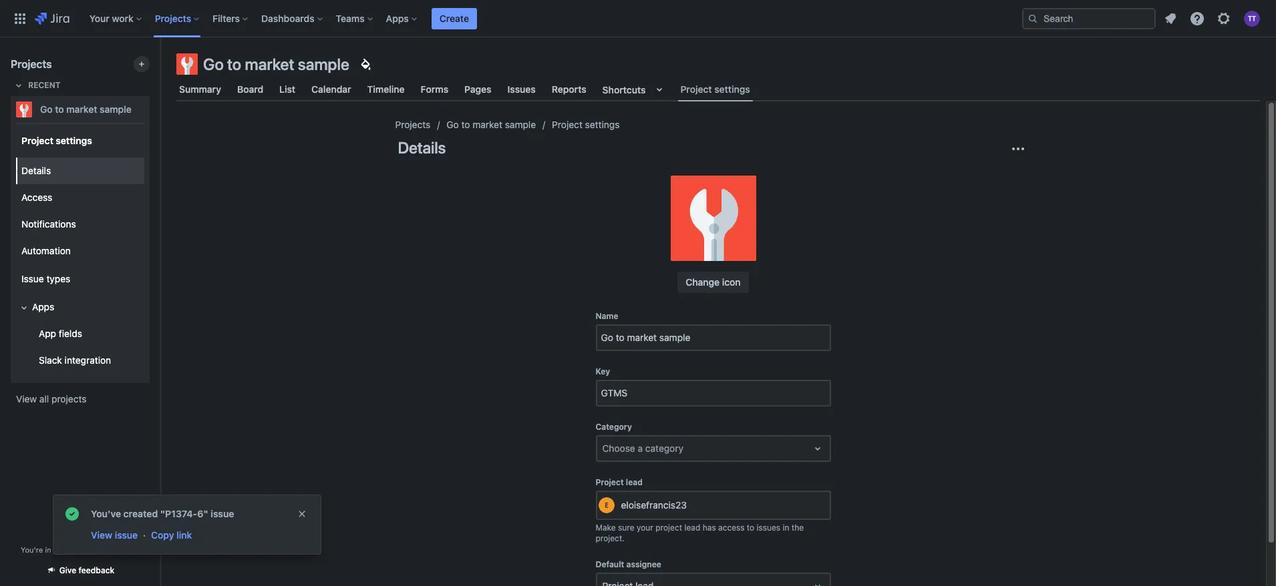 Task type: vqa. For each thing, say whether or not it's contained in the screenshot.
eloisefrancis23 icon
yes



Task type: describe. For each thing, give the bounding box(es) containing it.
0 vertical spatial sample
[[298, 55, 349, 74]]

issues
[[508, 84, 536, 95]]

1 horizontal spatial issue
[[211, 509, 234, 520]]

list
[[279, 84, 295, 95]]

managed
[[81, 546, 113, 555]]

slack integration link
[[24, 348, 144, 374]]

projects for projects link
[[395, 119, 431, 130]]

open image
[[810, 441, 826, 457]]

filters
[[213, 12, 240, 24]]

your profile and settings image
[[1244, 10, 1260, 26]]

forms
[[421, 84, 449, 95]]

Default assignee text field
[[602, 580, 605, 587]]

project settings link
[[552, 117, 620, 133]]

0 vertical spatial details
[[398, 138, 446, 157]]

0 vertical spatial go to market sample
[[203, 55, 349, 74]]

issue types
[[21, 273, 70, 284]]

0 horizontal spatial go to market sample link
[[11, 96, 144, 123]]

apps button
[[382, 8, 422, 29]]

projects
[[51, 394, 87, 405]]

2 horizontal spatial market
[[473, 119, 503, 130]]

Key field
[[597, 382, 830, 406]]

notifications link
[[16, 211, 144, 238]]

details link
[[16, 158, 144, 184]]

projects button
[[151, 8, 205, 29]]

issues
[[757, 523, 781, 533]]

projects link
[[395, 117, 431, 133]]

shortcuts
[[603, 84, 646, 95]]

types
[[46, 273, 70, 284]]

slack integration
[[39, 355, 111, 366]]

reports link
[[549, 78, 589, 102]]

view all projects
[[16, 394, 87, 405]]

project avatar image
[[671, 176, 756, 261]]

summary link
[[176, 78, 224, 102]]

issue
[[21, 273, 44, 284]]

view all projects link
[[11, 388, 150, 412]]

0 horizontal spatial go to market sample
[[40, 104, 132, 115]]

open image
[[810, 579, 826, 587]]

pages link
[[462, 78, 494, 102]]

projects for the projects popup button
[[155, 12, 191, 24]]

your
[[89, 12, 109, 24]]

default assignee
[[596, 560, 662, 570]]

0 horizontal spatial project settings
[[21, 135, 92, 146]]

1 vertical spatial issue
[[115, 530, 138, 541]]

change
[[686, 277, 720, 288]]

1 vertical spatial project settings
[[552, 119, 620, 130]]

to inside make sure your project lead has access to issues in the project.
[[747, 523, 755, 533]]

recent
[[28, 80, 61, 90]]

create
[[440, 12, 469, 24]]

dismiss image
[[297, 509, 307, 520]]

calendar
[[312, 84, 351, 95]]

lead inside make sure your project lead has access to issues in the project.
[[685, 523, 701, 533]]

Category text field
[[602, 442, 605, 456]]

slack
[[39, 355, 62, 366]]

dashboards
[[261, 12, 315, 24]]

reports
[[552, 84, 587, 95]]

eloisefrancis23 image
[[598, 498, 615, 514]]

your work
[[89, 12, 133, 24]]

1 vertical spatial project
[[115, 546, 140, 555]]

filters button
[[209, 8, 253, 29]]

give
[[59, 566, 76, 576]]

apps inside apps button
[[32, 301, 54, 312]]

app
[[39, 328, 56, 339]]

created
[[123, 509, 158, 520]]

banner containing your work
[[0, 0, 1276, 37]]

category
[[596, 422, 632, 432]]

teams
[[336, 12, 365, 24]]

more image
[[1010, 141, 1026, 157]]

pages
[[465, 84, 492, 95]]

project settings inside tab list
[[681, 84, 750, 95]]

apps button
[[16, 294, 144, 321]]

to down recent
[[55, 104, 64, 115]]

board
[[237, 84, 263, 95]]

give feedback
[[59, 566, 114, 576]]

appswitcher icon image
[[12, 10, 28, 26]]

notifications image
[[1163, 10, 1179, 26]]

list link
[[277, 78, 298, 102]]

timeline link
[[365, 78, 407, 102]]

you've created "p1374-6" issue
[[91, 509, 234, 520]]

Search field
[[1023, 8, 1156, 29]]

help image
[[1190, 10, 1206, 26]]

app fields link
[[24, 321, 144, 348]]

fields
[[59, 328, 82, 339]]

access link
[[16, 184, 144, 211]]

view for view issue
[[91, 530, 112, 541]]

timeline
[[367, 84, 405, 95]]

calendar link
[[309, 78, 354, 102]]

0 vertical spatial lead
[[626, 478, 643, 488]]

project lead
[[596, 478, 643, 488]]

key
[[596, 367, 610, 377]]

2 horizontal spatial go
[[447, 119, 459, 130]]

shortcuts button
[[600, 78, 670, 102]]

details inside group
[[21, 165, 51, 176]]

name
[[596, 311, 619, 321]]

6"
[[197, 509, 208, 520]]

project inside make sure your project lead has access to issues in the project.
[[656, 523, 682, 533]]

forms link
[[418, 78, 451, 102]]

0 horizontal spatial go
[[40, 104, 53, 115]]

your
[[637, 523, 654, 533]]

access
[[718, 523, 745, 533]]

2 horizontal spatial sample
[[505, 119, 536, 130]]



Task type: locate. For each thing, give the bounding box(es) containing it.
2 vertical spatial settings
[[56, 135, 92, 146]]

project right shortcuts dropdown button
[[681, 84, 712, 95]]

project down view issue link
[[115, 546, 140, 555]]

apps inside apps dropdown button
[[386, 12, 409, 24]]

primary element
[[8, 0, 1023, 37]]

1 vertical spatial projects
[[11, 58, 52, 70]]

has
[[703, 523, 716, 533]]

you're
[[21, 546, 43, 555]]

app fields
[[39, 328, 82, 339]]

view issue link
[[90, 528, 139, 544]]

market up list
[[245, 55, 294, 74]]

apps right teams popup button on the left of page
[[386, 12, 409, 24]]

issue down created
[[115, 530, 138, 541]]

in left the
[[783, 523, 790, 533]]

0 vertical spatial issue
[[211, 509, 234, 520]]

2 horizontal spatial settings
[[715, 84, 750, 95]]

projects right work
[[155, 12, 191, 24]]

project up details link
[[21, 135, 53, 146]]

go to market sample link
[[11, 96, 144, 123], [447, 117, 536, 133]]

view for view all projects
[[16, 394, 37, 405]]

2 vertical spatial projects
[[395, 119, 431, 130]]

0 vertical spatial projects
[[155, 12, 191, 24]]

integration
[[65, 355, 111, 366]]

go to market sample down pages link
[[447, 119, 536, 130]]

0 vertical spatial apps
[[386, 12, 409, 24]]

projects inside popup button
[[155, 12, 191, 24]]

team-
[[60, 546, 81, 555]]

make
[[596, 523, 616, 533]]

0 horizontal spatial in
[[45, 546, 51, 555]]

go to market sample down recent
[[40, 104, 132, 115]]

alert containing you've created "p1374-6" issue
[[53, 496, 321, 555]]

eloisefrancis23
[[621, 500, 687, 511]]

1 horizontal spatial in
[[783, 523, 790, 533]]

1 horizontal spatial settings
[[585, 119, 620, 130]]

group
[[13, 123, 144, 382], [13, 154, 144, 378]]

2 vertical spatial sample
[[505, 119, 536, 130]]

1 horizontal spatial lead
[[685, 523, 701, 533]]

automation
[[21, 245, 71, 256]]

project inside group
[[21, 135, 53, 146]]

you're in a team-managed project
[[21, 546, 140, 555]]

details
[[398, 138, 446, 157], [21, 165, 51, 176]]

add to starred image
[[146, 102, 162, 118]]

collapse recent projects image
[[11, 78, 27, 94]]

teams button
[[332, 8, 378, 29]]

1 vertical spatial lead
[[685, 523, 701, 533]]

0 horizontal spatial details
[[21, 165, 51, 176]]

work
[[112, 12, 133, 24]]

0 horizontal spatial lead
[[626, 478, 643, 488]]

1 horizontal spatial go to market sample link
[[447, 117, 536, 133]]

1 horizontal spatial go
[[203, 55, 224, 74]]

0 horizontal spatial settings
[[56, 135, 92, 146]]

view issue
[[91, 530, 138, 541]]

summary
[[179, 84, 221, 95]]

1 horizontal spatial market
[[245, 55, 294, 74]]

in inside make sure your project lead has access to issues in the project.
[[783, 523, 790, 533]]

1 vertical spatial sample
[[100, 104, 132, 115]]

issue types link
[[16, 265, 144, 294]]

lead up 'eloisefrancis23'
[[626, 478, 643, 488]]

give feedback button
[[38, 560, 122, 582]]

0 horizontal spatial a
[[53, 546, 57, 555]]

1 group from the top
[[13, 123, 144, 382]]

1 vertical spatial go to market sample
[[40, 104, 132, 115]]

1 horizontal spatial a
[[638, 443, 643, 454]]

you've
[[91, 509, 121, 520]]

0 horizontal spatial issue
[[115, 530, 138, 541]]

apps
[[386, 12, 409, 24], [32, 301, 54, 312]]

1 horizontal spatial project settings
[[552, 119, 620, 130]]

0 vertical spatial settings
[[715, 84, 750, 95]]

view up the managed
[[91, 530, 112, 541]]

tab list
[[168, 78, 1268, 102]]

to
[[227, 55, 241, 74], [55, 104, 64, 115], [461, 119, 470, 130], [747, 523, 755, 533]]

0 vertical spatial view
[[16, 394, 37, 405]]

1 vertical spatial market
[[66, 104, 97, 115]]

board link
[[235, 78, 266, 102]]

issue
[[211, 509, 234, 520], [115, 530, 138, 541]]

create project image
[[136, 59, 147, 70]]

go to market sample up list
[[203, 55, 349, 74]]

create button
[[432, 8, 477, 29]]

market up details link
[[66, 104, 97, 115]]

1 horizontal spatial apps
[[386, 12, 409, 24]]

a right "choose"
[[638, 443, 643, 454]]

a
[[638, 443, 643, 454], [53, 546, 57, 555]]

success image
[[64, 507, 80, 523]]

2 horizontal spatial project settings
[[681, 84, 750, 95]]

choose
[[602, 443, 635, 454]]

project settings
[[681, 84, 750, 95], [552, 119, 620, 130], [21, 135, 92, 146]]

choose a category
[[602, 443, 684, 454]]

1 horizontal spatial view
[[91, 530, 112, 541]]

sample up the calendar
[[298, 55, 349, 74]]

all
[[39, 394, 49, 405]]

assignee
[[627, 560, 662, 570]]

dashboards button
[[257, 8, 328, 29]]

details up access
[[21, 165, 51, 176]]

apps up the app
[[32, 301, 54, 312]]

default
[[596, 560, 624, 570]]

sample
[[298, 55, 349, 74], [100, 104, 132, 115], [505, 119, 536, 130]]

Name field
[[597, 326, 830, 350]]

banner
[[0, 0, 1276, 37]]

copy link
[[151, 530, 192, 541]]

2 horizontal spatial go to market sample
[[447, 119, 536, 130]]

alert
[[53, 496, 321, 555]]

2 vertical spatial market
[[473, 119, 503, 130]]

access
[[21, 192, 52, 203]]

go to market sample link down pages link
[[447, 117, 536, 133]]

copy link button
[[150, 528, 193, 544]]

0 vertical spatial project settings
[[681, 84, 750, 95]]

1 vertical spatial a
[[53, 546, 57, 555]]

lead left has
[[685, 523, 701, 533]]

0 vertical spatial a
[[638, 443, 643, 454]]

go to market sample link down recent
[[11, 96, 144, 123]]

change icon
[[686, 277, 741, 288]]

to left 'issues'
[[747, 523, 755, 533]]

go down forms link
[[447, 119, 459, 130]]

market down pages link
[[473, 119, 503, 130]]

sample left add to starred image
[[100, 104, 132, 115]]

1 horizontal spatial sample
[[298, 55, 349, 74]]

0 vertical spatial in
[[783, 523, 790, 533]]

the
[[792, 523, 804, 533]]

projects down forms link
[[395, 119, 431, 130]]

go up summary
[[203, 55, 224, 74]]

0 horizontal spatial projects
[[11, 58, 52, 70]]

0 horizontal spatial market
[[66, 104, 97, 115]]

lead
[[626, 478, 643, 488], [685, 523, 701, 533]]

your work button
[[85, 8, 147, 29]]

feedback
[[79, 566, 114, 576]]

in
[[783, 523, 790, 533], [45, 546, 51, 555]]

sidebar navigation image
[[146, 53, 175, 80]]

go to market sample
[[203, 55, 349, 74], [40, 104, 132, 115], [447, 119, 536, 130]]

project.
[[596, 534, 625, 544]]

tab list containing summary
[[168, 78, 1268, 102]]

1 vertical spatial view
[[91, 530, 112, 541]]

"p1374-
[[160, 509, 197, 520]]

view
[[16, 394, 37, 405], [91, 530, 112, 541]]

1 vertical spatial settings
[[585, 119, 620, 130]]

2 vertical spatial project settings
[[21, 135, 92, 146]]

2 vertical spatial go to market sample
[[447, 119, 536, 130]]

view left all
[[16, 394, 37, 405]]

1 horizontal spatial project
[[656, 523, 682, 533]]

1 vertical spatial details
[[21, 165, 51, 176]]

jira image
[[35, 10, 69, 26], [35, 10, 69, 26]]

expand image
[[16, 300, 32, 316]]

project
[[681, 84, 712, 95], [552, 119, 583, 130], [21, 135, 53, 146], [596, 478, 624, 488]]

0 horizontal spatial apps
[[32, 301, 54, 312]]

set background color image
[[357, 56, 374, 72]]

project
[[656, 523, 682, 533], [115, 546, 140, 555]]

settings
[[715, 84, 750, 95], [585, 119, 620, 130], [56, 135, 92, 146]]

1 vertical spatial in
[[45, 546, 51, 555]]

view inside alert
[[91, 530, 112, 541]]

2 group from the top
[[13, 154, 144, 378]]

search image
[[1028, 13, 1039, 24]]

project inside tab list
[[681, 84, 712, 95]]

0 vertical spatial project
[[656, 523, 682, 533]]

issues link
[[505, 78, 538, 102]]

0 horizontal spatial project
[[115, 546, 140, 555]]

details down projects link
[[398, 138, 446, 157]]

automation link
[[16, 238, 144, 265]]

sample down issues link at the left
[[505, 119, 536, 130]]

1 horizontal spatial projects
[[155, 12, 191, 24]]

copy
[[151, 530, 174, 541]]

project up "eloisefrancis23" icon
[[596, 478, 624, 488]]

sure
[[618, 523, 635, 533]]

group containing details
[[13, 154, 144, 378]]

to up the "board"
[[227, 55, 241, 74]]

change icon button
[[678, 272, 749, 293]]

2 vertical spatial go
[[447, 119, 459, 130]]

go down recent
[[40, 104, 53, 115]]

1 horizontal spatial details
[[398, 138, 446, 157]]

icon
[[722, 277, 741, 288]]

market
[[245, 55, 294, 74], [66, 104, 97, 115], [473, 119, 503, 130]]

category
[[645, 443, 684, 454]]

0 horizontal spatial sample
[[100, 104, 132, 115]]

group containing project settings
[[13, 123, 144, 382]]

a left team-
[[53, 546, 57, 555]]

project right the your
[[656, 523, 682, 533]]

1 vertical spatial apps
[[32, 301, 54, 312]]

in right you're
[[45, 546, 51, 555]]

1 horizontal spatial go to market sample
[[203, 55, 349, 74]]

settings image
[[1216, 10, 1232, 26]]

projects
[[155, 12, 191, 24], [11, 58, 52, 70], [395, 119, 431, 130]]

2 horizontal spatial projects
[[395, 119, 431, 130]]

0 vertical spatial market
[[245, 55, 294, 74]]

notifications
[[21, 218, 76, 230]]

issue right 6"
[[211, 509, 234, 520]]

1 vertical spatial go
[[40, 104, 53, 115]]

0 vertical spatial go
[[203, 55, 224, 74]]

project down reports link
[[552, 119, 583, 130]]

0 horizontal spatial view
[[16, 394, 37, 405]]

projects up recent
[[11, 58, 52, 70]]

go
[[203, 55, 224, 74], [40, 104, 53, 115], [447, 119, 459, 130]]

to down pages link
[[461, 119, 470, 130]]

link
[[177, 530, 192, 541]]



